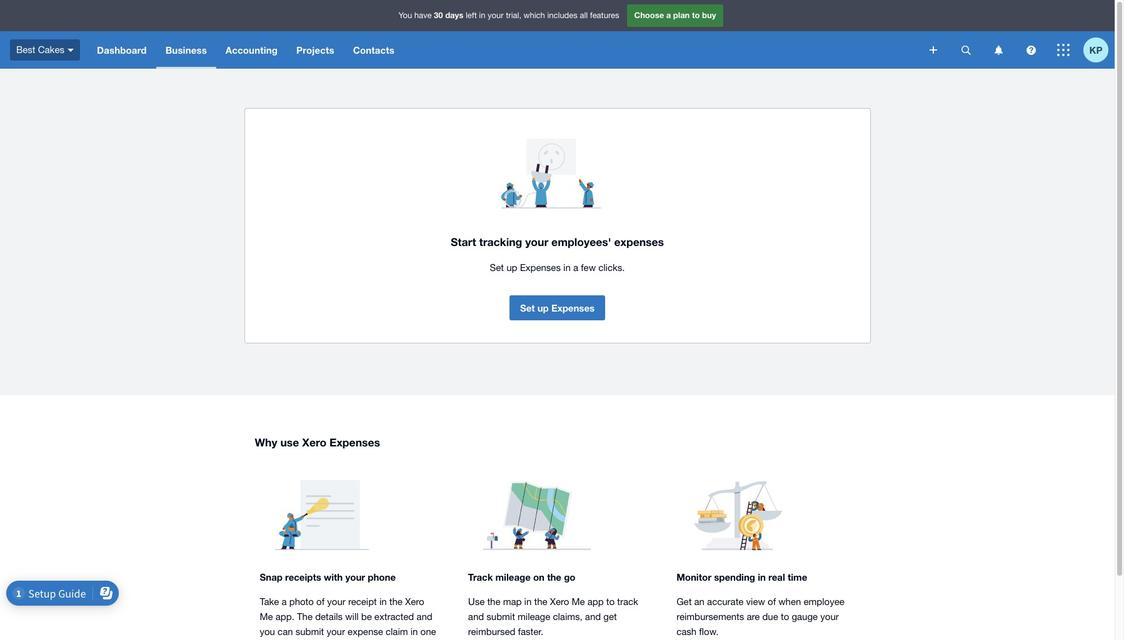 Task type: locate. For each thing, give the bounding box(es) containing it.
to inside use the map in the xero me app to track and submit mileage claims, and get reimbursed faster.
[[606, 597, 615, 608]]

kp button
[[1084, 31, 1115, 69]]

left
[[466, 11, 477, 20]]

1 vertical spatial expenses
[[552, 303, 595, 314]]

1 horizontal spatial to
[[692, 10, 700, 20]]

1 vertical spatial submit
[[296, 627, 324, 638]]

0 vertical spatial me
[[572, 597, 585, 608]]

0 vertical spatial up
[[507, 263, 517, 273]]

xero
[[302, 437, 327, 450], [405, 597, 424, 608], [550, 597, 569, 608]]

to right app
[[606, 597, 615, 608]]

get an accurate view of when employee reimbursements are due to gauge your cash flow.
[[677, 597, 845, 638]]

and
[[417, 612, 433, 623], [468, 612, 484, 623], [585, 612, 601, 623]]

mileage up the map
[[496, 572, 531, 584]]

2 horizontal spatial xero
[[550, 597, 569, 608]]

mileage up faster.
[[518, 612, 550, 623]]

2 vertical spatial a
[[282, 597, 287, 608]]

mileage inside use the map in the xero me app to track and submit mileage claims, and get reimbursed faster.
[[518, 612, 550, 623]]

1 horizontal spatial me
[[572, 597, 585, 608]]

2 horizontal spatial a
[[666, 10, 671, 20]]

up
[[507, 263, 517, 273], [538, 303, 549, 314]]

best cakes
[[16, 44, 64, 55]]

business
[[166, 44, 207, 56]]

choose a plan to buy
[[634, 10, 716, 20]]

take
[[260, 597, 279, 608]]

up down tracking
[[507, 263, 517, 273]]

me up you
[[260, 612, 273, 623]]

banner
[[0, 0, 1115, 69]]

and inside take a photo of your receipt in the xero me app. the details will be extracted and you can submit your expense claim in o
[[417, 612, 433, 623]]

0 horizontal spatial set
[[490, 263, 504, 273]]

0 vertical spatial expenses
[[520, 263, 561, 273]]

0 vertical spatial submit
[[487, 612, 515, 623]]

me left app
[[572, 597, 585, 608]]

mileage
[[496, 572, 531, 584], [518, 612, 550, 623]]

includes
[[547, 11, 578, 20]]

the
[[547, 572, 562, 584], [389, 597, 403, 608], [487, 597, 501, 608], [534, 597, 548, 608]]

you have 30 days left in your trial, which includes all features
[[399, 10, 619, 20]]

get
[[677, 597, 692, 608]]

your down details
[[327, 627, 345, 638]]

1 horizontal spatial and
[[468, 612, 484, 623]]

1 vertical spatial to
[[606, 597, 615, 608]]

you
[[399, 11, 412, 20]]

of inside take a photo of your receipt in the xero me app. the details will be extracted and you can submit your expense claim in o
[[316, 597, 325, 608]]

set
[[490, 263, 504, 273], [520, 303, 535, 314]]

receipts
[[285, 572, 321, 584]]

1 horizontal spatial set
[[520, 303, 535, 314]]

all
[[580, 11, 588, 20]]

a for choose a plan to buy
[[666, 10, 671, 20]]

the inside take a photo of your receipt in the xero me app. the details will be extracted and you can submit your expense claim in o
[[389, 597, 403, 608]]

expenses for set up expenses
[[552, 303, 595, 314]]

1 vertical spatial up
[[538, 303, 549, 314]]

2 horizontal spatial to
[[781, 612, 789, 623]]

your up details
[[327, 597, 346, 608]]

time
[[788, 572, 808, 584]]

contacts button
[[344, 31, 404, 69]]

up inside button
[[538, 303, 549, 314]]

to left buy
[[692, 10, 700, 20]]

30
[[434, 10, 443, 20]]

best
[[16, 44, 35, 55]]

submit inside use the map in the xero me app to track and submit mileage claims, and get reimbursed faster.
[[487, 612, 515, 623]]

will
[[345, 612, 359, 623]]

of up due
[[768, 597, 776, 608]]

in left real
[[758, 572, 766, 584]]

in right claim
[[411, 627, 418, 638]]

the
[[297, 612, 313, 623]]

1 horizontal spatial up
[[538, 303, 549, 314]]

your up set up expenses in a few clicks.
[[525, 235, 549, 249]]

why use xero expenses
[[255, 437, 380, 450]]

set for set up expenses in a few clicks.
[[490, 263, 504, 273]]

1 horizontal spatial of
[[768, 597, 776, 608]]

expenses inside button
[[552, 303, 595, 314]]

in up extracted
[[380, 597, 387, 608]]

days
[[445, 10, 464, 20]]

0 horizontal spatial xero
[[302, 437, 327, 450]]

submit down "the"
[[296, 627, 324, 638]]

0 horizontal spatial me
[[260, 612, 273, 623]]

set down tracking
[[490, 263, 504, 273]]

receipt
[[348, 597, 377, 608]]

your down employee
[[821, 612, 839, 623]]

0 horizontal spatial to
[[606, 597, 615, 608]]

in right left
[[479, 11, 486, 20]]

3 and from the left
[[585, 612, 601, 623]]

2 vertical spatial to
[[781, 612, 789, 623]]

in right the map
[[524, 597, 532, 608]]

0 vertical spatial set
[[490, 263, 504, 273]]

1 vertical spatial mileage
[[518, 612, 550, 623]]

and down use
[[468, 612, 484, 623]]

0 horizontal spatial of
[[316, 597, 325, 608]]

xero up claims,
[[550, 597, 569, 608]]

and right extracted
[[417, 612, 433, 623]]

xero right use
[[302, 437, 327, 450]]

1 horizontal spatial xero
[[405, 597, 424, 608]]

2 vertical spatial expenses
[[330, 437, 380, 450]]

submit
[[487, 612, 515, 623], [296, 627, 324, 638]]

and down app
[[585, 612, 601, 623]]

due
[[763, 612, 778, 623]]

a inside banner
[[666, 10, 671, 20]]

1 vertical spatial set
[[520, 303, 535, 314]]

up down set up expenses in a few clicks.
[[538, 303, 549, 314]]

track mileage on the go
[[468, 572, 576, 584]]

expenses for set up expenses in a few clicks.
[[520, 263, 561, 273]]

to
[[692, 10, 700, 20], [606, 597, 615, 608], [781, 612, 789, 623]]

snap
[[260, 572, 283, 584]]

a inside take a photo of your receipt in the xero me app. the details will be extracted and you can submit your expense claim in o
[[282, 597, 287, 608]]

extracted
[[375, 612, 414, 623]]

of up details
[[316, 597, 325, 608]]

1 horizontal spatial submit
[[487, 612, 515, 623]]

1 of from the left
[[316, 597, 325, 608]]

svg image
[[1057, 44, 1070, 56], [995, 45, 1003, 55], [1027, 45, 1036, 55], [930, 46, 937, 54], [68, 49, 74, 52]]

expenses
[[520, 263, 561, 273], [552, 303, 595, 314], [330, 437, 380, 450]]

1 horizontal spatial a
[[573, 263, 578, 273]]

0 vertical spatial a
[[666, 10, 671, 20]]

submit up reimbursed
[[487, 612, 515, 623]]

a right take
[[282, 597, 287, 608]]

the up extracted
[[389, 597, 403, 608]]

0 horizontal spatial and
[[417, 612, 433, 623]]

to right due
[[781, 612, 789, 623]]

claims,
[[553, 612, 583, 623]]

a
[[666, 10, 671, 20], [573, 263, 578, 273], [282, 597, 287, 608]]

on
[[533, 572, 545, 584]]

details
[[315, 612, 343, 623]]

the right on at the left bottom
[[547, 572, 562, 584]]

0 vertical spatial to
[[692, 10, 700, 20]]

0 vertical spatial mileage
[[496, 572, 531, 584]]

xero up extracted
[[405, 597, 424, 608]]

0 horizontal spatial submit
[[296, 627, 324, 638]]

to inside banner
[[692, 10, 700, 20]]

accurate
[[707, 597, 744, 608]]

can
[[278, 627, 293, 638]]

your
[[488, 11, 504, 20], [525, 235, 549, 249], [345, 572, 365, 584], [327, 597, 346, 608], [821, 612, 839, 623], [327, 627, 345, 638]]

submit inside take a photo of your receipt in the xero me app. the details will be extracted and you can submit your expense claim in o
[[296, 627, 324, 638]]

your left trial,
[[488, 11, 504, 20]]

1 vertical spatial me
[[260, 612, 273, 623]]

a left plan
[[666, 10, 671, 20]]

set inside button
[[520, 303, 535, 314]]

0 horizontal spatial a
[[282, 597, 287, 608]]

set down set up expenses in a few clicks.
[[520, 303, 535, 314]]

2 of from the left
[[768, 597, 776, 608]]

trial,
[[506, 11, 522, 20]]

employees'
[[552, 235, 611, 249]]

2 horizontal spatial and
[[585, 612, 601, 623]]

expense
[[348, 627, 383, 638]]

1 and from the left
[[417, 612, 433, 623]]

with
[[324, 572, 343, 584]]

a left few
[[573, 263, 578, 273]]

0 horizontal spatial up
[[507, 263, 517, 273]]

your right with
[[345, 572, 365, 584]]

choose
[[634, 10, 664, 20]]

set up expenses in a few clicks.
[[490, 263, 625, 273]]

me inside use the map in the xero me app to track and submit mileage claims, and get reimbursed faster.
[[572, 597, 585, 608]]



Task type: describe. For each thing, give the bounding box(es) containing it.
dashboard link
[[88, 31, 156, 69]]

real
[[769, 572, 785, 584]]

dashboard
[[97, 44, 147, 56]]

map
[[503, 597, 522, 608]]

tracking
[[479, 235, 522, 249]]

kp
[[1090, 44, 1103, 55]]

your inside you have 30 days left in your trial, which includes all features
[[488, 11, 504, 20]]

the right use
[[487, 597, 501, 608]]

in inside you have 30 days left in your trial, which includes all features
[[479, 11, 486, 20]]

have
[[414, 11, 432, 20]]

xero inside use the map in the xero me app to track and submit mileage claims, and get reimbursed faster.
[[550, 597, 569, 608]]

snap receipts with your phone
[[260, 572, 396, 584]]

cash
[[677, 627, 697, 638]]

a for take a photo of your receipt in the xero me app. the details will be extracted and you can submit your expense claim in o
[[282, 597, 287, 608]]

track
[[617, 597, 638, 608]]

you
[[260, 627, 275, 638]]

me inside take a photo of your receipt in the xero me app. the details will be extracted and you can submit your expense claim in o
[[260, 612, 273, 623]]

use the map in the xero me app to track and submit mileage claims, and get reimbursed faster.
[[468, 597, 638, 638]]

clicks.
[[599, 263, 625, 273]]

spending
[[714, 572, 755, 584]]

cakes
[[38, 44, 64, 55]]

photo
[[289, 597, 314, 608]]

faster.
[[518, 627, 544, 638]]

features
[[590, 11, 619, 20]]

expenses
[[614, 235, 664, 249]]

svg image inside best cakes popup button
[[68, 49, 74, 52]]

in inside use the map in the xero me app to track and submit mileage claims, and get reimbursed faster.
[[524, 597, 532, 608]]

best cakes button
[[0, 31, 88, 69]]

the down on at the left bottom
[[534, 597, 548, 608]]

accounting button
[[216, 31, 287, 69]]

set up expenses
[[520, 303, 595, 314]]

up for set up expenses
[[538, 303, 549, 314]]

to inside get an accurate view of when employee reimbursements are due to gauge your cash flow.
[[781, 612, 789, 623]]

when
[[779, 597, 801, 608]]

get
[[604, 612, 617, 623]]

start tracking your employees' expenses
[[451, 235, 664, 249]]

take a photo of your receipt in the xero me app. the details will be extracted and you can submit your expense claim in o
[[260, 597, 436, 641]]

svg image
[[961, 45, 971, 55]]

projects
[[296, 44, 334, 56]]

monitor
[[677, 572, 712, 584]]

flow.
[[699, 627, 719, 638]]

1 vertical spatial a
[[573, 263, 578, 273]]

track
[[468, 572, 493, 584]]

buy
[[702, 10, 716, 20]]

monitor spending in real time
[[677, 572, 808, 584]]

reimbursed
[[468, 627, 516, 638]]

claim
[[386, 627, 408, 638]]

set up expenses button
[[510, 296, 605, 321]]

few
[[581, 263, 596, 273]]

xero inside take a photo of your receipt in the xero me app. the details will be extracted and you can submit your expense claim in o
[[405, 597, 424, 608]]

use
[[280, 437, 299, 450]]

which
[[524, 11, 545, 20]]

plan
[[673, 10, 690, 20]]

2 and from the left
[[468, 612, 484, 623]]

gauge
[[792, 612, 818, 623]]

why
[[255, 437, 277, 450]]

accounting
[[226, 44, 278, 56]]

in left few
[[563, 263, 571, 273]]

contacts
[[353, 44, 395, 56]]

view
[[746, 597, 765, 608]]

of inside get an accurate view of when employee reimbursements are due to gauge your cash flow.
[[768, 597, 776, 608]]

projects button
[[287, 31, 344, 69]]

use
[[468, 597, 485, 608]]

up for set up expenses in a few clicks.
[[507, 263, 517, 273]]

phone
[[368, 572, 396, 584]]

app
[[588, 597, 604, 608]]

your inside get an accurate view of when employee reimbursements are due to gauge your cash flow.
[[821, 612, 839, 623]]

reimbursements
[[677, 612, 744, 623]]

banner containing kp
[[0, 0, 1115, 69]]

employee
[[804, 597, 845, 608]]

be
[[361, 612, 372, 623]]

set for set up expenses
[[520, 303, 535, 314]]

start
[[451, 235, 476, 249]]

business button
[[156, 31, 216, 69]]

an
[[694, 597, 705, 608]]

are
[[747, 612, 760, 623]]

app.
[[276, 612, 294, 623]]

go
[[564, 572, 576, 584]]



Task type: vqa. For each thing, say whether or not it's contained in the screenshot.
payments inside the popup button
no



